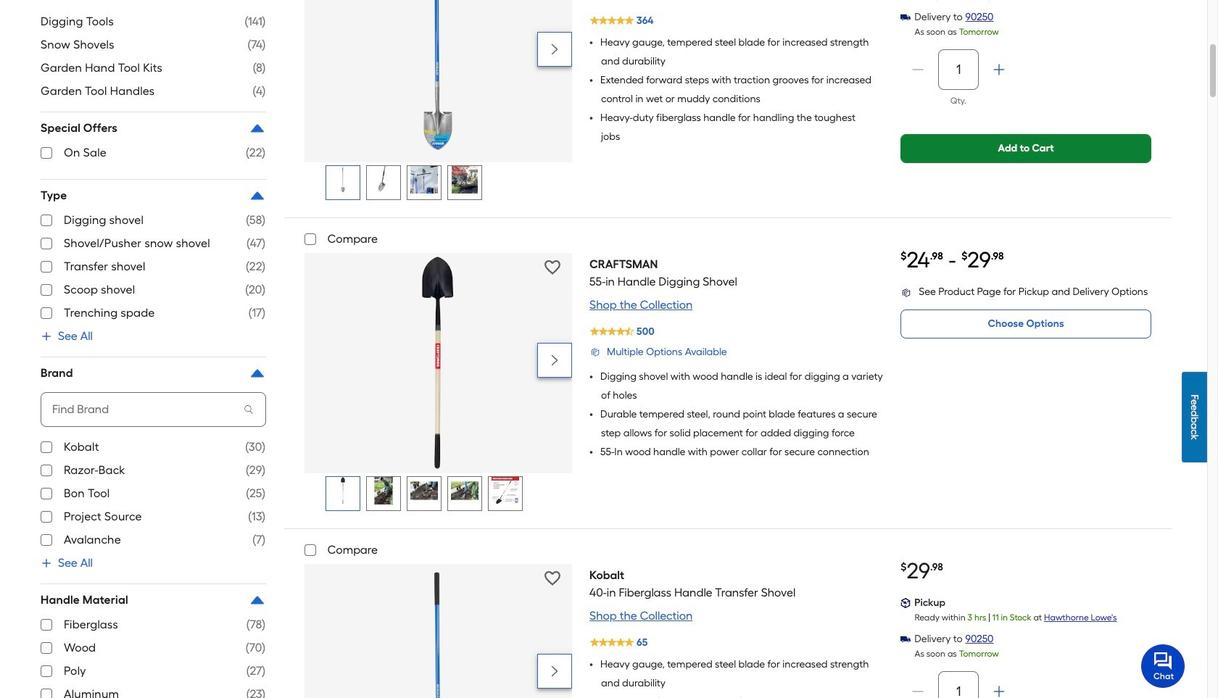 Task type: locate. For each thing, give the bounding box(es) containing it.
1 vertical spatial 5 stars image
[[589, 632, 649, 653]]

0 vertical spatial heart outline image
[[544, 260, 560, 275]]

2 plus image from the top
[[992, 685, 1007, 698]]

2 5 stars image from the top
[[589, 632, 649, 653]]

triangle up image
[[248, 365, 266, 382], [248, 592, 266, 609]]

0 vertical spatial minus image
[[911, 62, 926, 77]]

1 minus image from the top
[[911, 62, 926, 77]]

minus image
[[911, 62, 926, 77], [911, 685, 926, 698]]

1 vertical spatial chevron right image
[[548, 664, 562, 679]]

multiple options outlined image
[[590, 347, 601, 359]]

1 chevron right image from the top
[[548, 353, 562, 368]]

2 minus image from the top
[[911, 685, 926, 698]]

kobalt prl-f-k34710 40-in fiberglass handle digging shovel image
[[330, 166, 357, 194]]

plus image
[[41, 331, 52, 342], [41, 558, 52, 569]]

chevron right image
[[548, 353, 562, 368], [548, 664, 562, 679]]

0 vertical spatial triangle up image
[[248, 365, 266, 382]]

0 vertical spatial 5 stars image
[[589, 10, 655, 30]]

1 heart outline image from the top
[[544, 260, 560, 275]]

0 vertical spatial plus image
[[992, 62, 1007, 77]]

Stepper number input field with increment and decrement buttons number field
[[939, 58, 979, 81], [939, 680, 979, 698]]

0 vertical spatial plus image
[[41, 331, 52, 342]]

1 plus image from the top
[[992, 62, 1007, 77]]

triangle up image
[[248, 120, 266, 137], [248, 187, 266, 205]]

1 vertical spatial heart outline image
[[544, 571, 560, 587]]

chevron right image for second 'heart outline' image
[[548, 664, 562, 679]]

minus image for 2nd stepper number input field with increment and decrement buttons number field from the bottom of the page
[[911, 62, 926, 77]]

craftsman cmxmlba1000 shovel-spade - view #2 image
[[370, 477, 398, 505]]

$24.98-$29.98 element
[[901, 247, 1004, 273]]

kobalt prl-f-k34710 shovel-spade - view #4 image
[[451, 166, 479, 194]]

1 vertical spatial minus image
[[911, 685, 926, 698]]

0 vertical spatial truck filled image
[[901, 12, 911, 22]]

0 vertical spatial stepper number input field with increment and decrement buttons number field
[[939, 58, 979, 81]]

5 stars image
[[589, 10, 655, 30], [589, 632, 649, 653]]

1 vertical spatial truck filled image
[[901, 635, 911, 645]]

1 vertical spatial plus image
[[41, 558, 52, 569]]

1 vertical spatial stepper number input field with increment and decrement buttons number field
[[939, 680, 979, 698]]

plus image
[[992, 62, 1007, 77], [992, 685, 1007, 698]]

1 vertical spatial plus image
[[992, 685, 1007, 698]]

kobalt pcl-f-k 34711 40-in fiberglass handle transfer shovel image
[[330, 566, 547, 698]]

0 vertical spatial triangle up image
[[248, 120, 266, 137]]

2 chevron right image from the top
[[548, 664, 562, 679]]

1 vertical spatial triangle up image
[[248, 592, 266, 609]]

truck filled image
[[901, 12, 911, 22], [901, 635, 911, 645]]

0 vertical spatial chevron right image
[[548, 353, 562, 368]]

1 vertical spatial triangle up image
[[248, 187, 266, 205]]

craftsman cmxmlba1000 shovel-spade - view #5 image
[[492, 477, 520, 505]]

chevron right image
[[548, 42, 562, 56]]

2 stepper number input field with increment and decrement buttons number field from the top
[[939, 680, 979, 698]]

heart outline image
[[544, 260, 560, 275], [544, 571, 560, 587]]



Task type: vqa. For each thing, say whether or not it's contained in the screenshot.
the Flooring
no



Task type: describe. For each thing, give the bounding box(es) containing it.
chevron right image for first 'heart outline' image
[[548, 353, 562, 368]]

Find Brand text field
[[41, 401, 228, 418]]

craftsman cmxmlba1000 shovel-spade - view #3 image
[[411, 477, 438, 505]]

4.5 stars image
[[589, 321, 655, 342]]

craftsman cmxmlba1000 shovel-spade - view #4 image
[[451, 477, 479, 505]]

1 5 stars image from the top
[[589, 10, 655, 30]]

plus image for 2nd stepper number input field with increment and decrement buttons number field from the bottom of the page
[[992, 62, 1007, 77]]

1 plus image from the top
[[41, 331, 52, 342]]

1 triangle up image from the top
[[248, 120, 266, 137]]

multiple options outlined image
[[901, 285, 913, 301]]

1 triangle up image from the top
[[248, 365, 266, 382]]

kobalt prl-f-k34710 shovel-spade - view #2 image
[[370, 166, 398, 194]]

2 triangle up image from the top
[[248, 187, 266, 205]]

kobalt prl-f-k34710 shovel-spade - view #3 image
[[411, 166, 438, 194]]

chat invite button image
[[1142, 644, 1186, 688]]

plus image for second stepper number input field with increment and decrement buttons number field from the top
[[992, 685, 1007, 698]]

1 stepper number input field with increment and decrement buttons number field from the top
[[939, 58, 979, 81]]

2 heart outline image from the top
[[544, 571, 560, 587]]

2 truck filled image from the top
[[901, 635, 911, 645]]

minus image for second stepper number input field with increment and decrement buttons number field from the top
[[911, 685, 926, 698]]

actual price $29.98 element
[[901, 558, 943, 584]]

search icon image
[[243, 404, 254, 416]]

craftsman cmxmlba1000 55-in handle digging shovel image
[[330, 477, 357, 505]]

2 plus image from the top
[[41, 558, 52, 569]]

1 truck filled image from the top
[[901, 12, 911, 22]]

pickup image
[[901, 598, 911, 609]]

2 triangle up image from the top
[[248, 592, 266, 609]]



